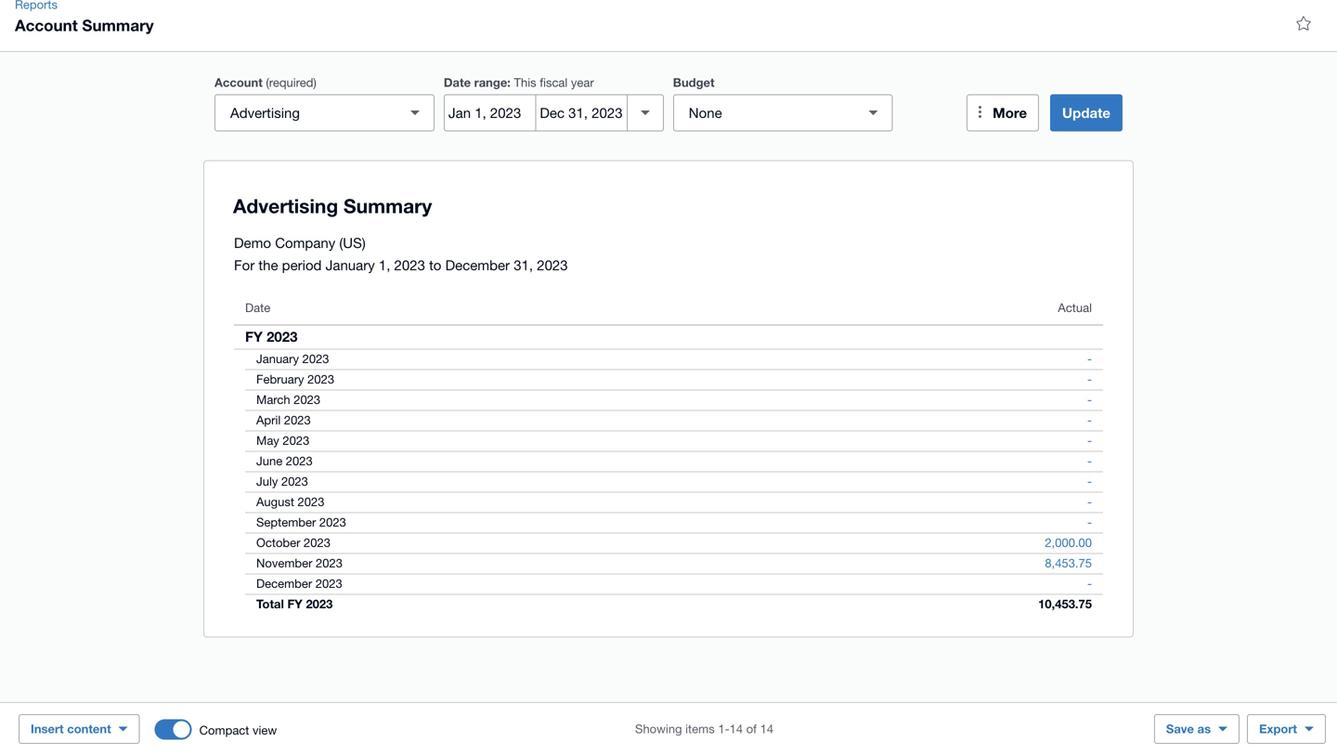 Task type: describe. For each thing, give the bounding box(es) containing it.
2023 for december 2023
[[316, 577, 343, 591]]

date range : this fiscal year
[[444, 75, 594, 90]]

of
[[747, 722, 757, 736]]

period
[[282, 257, 322, 273]]

None text field
[[674, 95, 859, 131]]

account for account summary
[[15, 16, 78, 34]]

(
[[266, 75, 269, 90]]

for
[[234, 257, 255, 273]]

july
[[256, 474, 278, 489]]

2023 right 1,
[[394, 257, 425, 273]]

- for december 2023
[[1088, 577, 1093, 591]]

2023 down december 2023 at bottom
[[306, 597, 333, 611]]

1-
[[719, 722, 730, 736]]

Report title field
[[229, 184, 1096, 227]]

2023 for november 2023
[[316, 556, 343, 571]]

november 2023
[[256, 556, 343, 571]]

Advertising text field
[[216, 95, 400, 131]]

Select start date field
[[445, 95, 536, 131]]

year
[[571, 75, 594, 90]]

budget
[[673, 75, 715, 90]]

fiscal
[[540, 75, 568, 90]]

company
[[275, 235, 336, 251]]

save as
[[1167, 722, 1212, 736]]

export
[[1260, 722, 1298, 736]]

- for july 2023
[[1088, 474, 1093, 489]]

Select end date field
[[536, 95, 627, 131]]

- for april 2023
[[1088, 413, 1093, 427]]

the
[[259, 257, 278, 273]]

required
[[269, 75, 314, 90]]

:
[[508, 75, 511, 90]]

1,
[[379, 257, 391, 273]]

july 2023
[[256, 474, 308, 489]]

insert
[[31, 722, 64, 736]]

2023 for july 2023
[[282, 474, 308, 489]]

as
[[1198, 722, 1212, 736]]

view
[[253, 723, 277, 738]]

- for january 2023
[[1088, 352, 1093, 366]]

range
[[474, 75, 508, 90]]

august 2023
[[256, 495, 325, 509]]

january inside demo company (us) for the period january 1, 2023 to december 31, 2023
[[326, 257, 375, 273]]

february
[[256, 372, 304, 387]]

0 vertical spatial fy
[[245, 328, 263, 345]]

none field none
[[673, 94, 894, 131]]

account for account ( required )
[[215, 75, 263, 90]]

this
[[514, 75, 537, 90]]

2023 for march 2023
[[294, 393, 321, 407]]

november
[[256, 556, 313, 571]]

export button
[[1248, 715, 1327, 744]]

february 2023
[[256, 372, 335, 387]]

- link for april 2023
[[1077, 411, 1104, 430]]

showing items 1-14 of 14
[[636, 722, 774, 736]]

2 14 from the left
[[761, 722, 774, 736]]

august
[[256, 495, 294, 509]]

account summary
[[15, 16, 154, 34]]

- for february 2023
[[1088, 372, 1093, 387]]

more
[[993, 105, 1028, 121]]

items
[[686, 722, 715, 736]]

- link for march 2023
[[1077, 391, 1104, 409]]

- link for september 2023
[[1077, 513, 1104, 532]]

january inside report output element
[[256, 352, 299, 366]]

october 2023
[[256, 536, 331, 550]]

compact view
[[199, 723, 277, 738]]

2023 for april 2023
[[284, 413, 311, 427]]

total
[[256, 597, 284, 611]]



Task type: vqa. For each thing, say whether or not it's contained in the screenshot.
"1-"
yes



Task type: locate. For each thing, give the bounding box(es) containing it.
1 horizontal spatial none field
[[673, 94, 894, 131]]

2,000.00
[[1046, 536, 1093, 550]]

2023 for february 2023
[[308, 372, 335, 387]]

date for date
[[245, 301, 271, 315]]

2023 for fy 2023
[[267, 328, 298, 345]]

3 - link from the top
[[1077, 391, 1104, 409]]

- for june 2023
[[1088, 454, 1093, 468]]

- link for july 2023
[[1077, 472, 1104, 491]]

2023
[[394, 257, 425, 273], [537, 257, 568, 273], [267, 328, 298, 345], [303, 352, 329, 366], [308, 372, 335, 387], [294, 393, 321, 407], [284, 413, 311, 427], [283, 433, 310, 448], [286, 454, 313, 468], [282, 474, 308, 489], [298, 495, 325, 509], [320, 515, 346, 530], [304, 536, 331, 550], [316, 556, 343, 571], [316, 577, 343, 591], [306, 597, 333, 611]]

2023 for may 2023
[[283, 433, 310, 448]]

4 - link from the top
[[1077, 411, 1104, 430]]

8,453.75
[[1046, 556, 1093, 571]]

1 vertical spatial fy
[[288, 597, 303, 611]]

account left summary
[[15, 16, 78, 34]]

1 vertical spatial december
[[256, 577, 312, 591]]

1 horizontal spatial 14
[[761, 722, 774, 736]]

(us)
[[340, 235, 366, 251]]

0 vertical spatial date
[[444, 75, 471, 90]]

2023 for september 2023
[[320, 515, 346, 530]]

1 horizontal spatial open image
[[855, 94, 893, 131]]

report output element
[[234, 291, 1104, 615]]

account
[[15, 16, 78, 34], [215, 75, 263, 90]]

january down (us)
[[326, 257, 375, 273]]

fy 2023
[[245, 328, 298, 345]]

2023 up december 2023 at bottom
[[316, 556, 343, 571]]

0 horizontal spatial account
[[15, 16, 78, 34]]

9 - from the top
[[1088, 515, 1093, 530]]

fy
[[245, 328, 263, 345], [288, 597, 303, 611]]

1 - from the top
[[1088, 352, 1093, 366]]

14
[[730, 722, 743, 736], [761, 722, 774, 736]]

- link for february 2023
[[1077, 370, 1104, 389]]

january up february
[[256, 352, 299, 366]]

1 14 from the left
[[730, 722, 743, 736]]

actual
[[1059, 301, 1093, 315]]

2023 up "october 2023"
[[320, 515, 346, 530]]

june 2023
[[256, 454, 313, 468]]

1 horizontal spatial account
[[215, 75, 263, 90]]

2023 up august 2023
[[282, 474, 308, 489]]

2023 up june 2023
[[283, 433, 310, 448]]

0 horizontal spatial none field
[[215, 94, 435, 131]]

compact
[[199, 723, 249, 738]]

2023 right 31,
[[537, 257, 568, 273]]

0 horizontal spatial date
[[245, 301, 271, 315]]

demo company (us) for the period january 1, 2023 to december 31, 2023
[[234, 235, 568, 273]]

2023 for january 2023
[[303, 352, 329, 366]]

december inside report output element
[[256, 577, 312, 591]]

2023 up february 2023
[[303, 352, 329, 366]]

january
[[326, 257, 375, 273], [256, 352, 299, 366]]

april
[[256, 413, 281, 427]]

0 horizontal spatial january
[[256, 352, 299, 366]]

0 vertical spatial january
[[326, 257, 375, 273]]

may 2023
[[256, 433, 310, 448]]

14 right "of"
[[761, 722, 774, 736]]

update button
[[1051, 94, 1123, 131]]

3 - from the top
[[1088, 393, 1093, 407]]

save as button
[[1155, 715, 1240, 744]]

6 - from the top
[[1088, 454, 1093, 468]]

1 horizontal spatial december
[[446, 257, 510, 273]]

- for september 2023
[[1088, 515, 1093, 530]]

4 - from the top
[[1088, 413, 1093, 427]]

none field advertising
[[215, 94, 435, 131]]

7 - link from the top
[[1077, 472, 1104, 491]]

add to favourites image
[[1286, 5, 1323, 42]]

to
[[429, 257, 442, 273]]

- for may 2023
[[1088, 433, 1093, 448]]

- link for june 2023
[[1077, 452, 1104, 471]]

total fy 2023
[[256, 597, 333, 611]]

- for august 2023
[[1088, 495, 1093, 509]]

insert content
[[31, 722, 111, 736]]

date
[[444, 75, 471, 90], [245, 301, 271, 315]]

1 vertical spatial date
[[245, 301, 271, 315]]

more button
[[967, 94, 1040, 131]]

2023 down may 2023
[[286, 454, 313, 468]]

april 2023
[[256, 413, 311, 427]]

14 left "of"
[[730, 722, 743, 736]]

june
[[256, 454, 283, 468]]

2 none field from the left
[[673, 94, 894, 131]]

1 vertical spatial account
[[215, 75, 263, 90]]

content
[[67, 722, 111, 736]]

2 open image from the left
[[855, 94, 893, 131]]

5 - from the top
[[1088, 433, 1093, 448]]

- link for august 2023
[[1077, 493, 1104, 512]]

fy down december 2023 at bottom
[[288, 597, 303, 611]]

0 horizontal spatial open image
[[397, 94, 434, 131]]

10 - link from the top
[[1077, 575, 1104, 593]]

2,000.00 link
[[1035, 534, 1104, 552]]

2023 for october 2023
[[304, 536, 331, 550]]

october
[[256, 536, 301, 550]]

8 - from the top
[[1088, 495, 1093, 509]]

7 - from the top
[[1088, 474, 1093, 489]]

None field
[[215, 94, 435, 131], [673, 94, 894, 131]]

2 - from the top
[[1088, 372, 1093, 387]]

-
[[1088, 352, 1093, 366], [1088, 372, 1093, 387], [1088, 393, 1093, 407], [1088, 413, 1093, 427], [1088, 433, 1093, 448], [1088, 454, 1093, 468], [1088, 474, 1093, 489], [1088, 495, 1093, 509], [1088, 515, 1093, 530], [1088, 577, 1093, 591]]

open image for advertising text box
[[397, 94, 434, 131]]

10,453.75
[[1039, 597, 1093, 611]]

december inside demo company (us) for the period january 1, 2023 to december 31, 2023
[[446, 257, 510, 273]]

- link
[[1077, 350, 1104, 368], [1077, 370, 1104, 389], [1077, 391, 1104, 409], [1077, 411, 1104, 430], [1077, 432, 1104, 450], [1077, 452, 1104, 471], [1077, 472, 1104, 491], [1077, 493, 1104, 512], [1077, 513, 1104, 532], [1077, 575, 1104, 593]]

save
[[1167, 722, 1195, 736]]

fy up january 2023
[[245, 328, 263, 345]]

- link for may 2023
[[1077, 432, 1104, 450]]

- link for december 2023
[[1077, 575, 1104, 593]]

0 vertical spatial account
[[15, 16, 78, 34]]

september 2023
[[256, 515, 346, 530]]

1 - link from the top
[[1077, 350, 1104, 368]]

december down november
[[256, 577, 312, 591]]

2023 up january 2023
[[267, 328, 298, 345]]

1 horizontal spatial date
[[444, 75, 471, 90]]

- link for january 2023
[[1077, 350, 1104, 368]]

account left (
[[215, 75, 263, 90]]

31,
[[514, 257, 533, 273]]

0 horizontal spatial 14
[[730, 722, 743, 736]]

6 - link from the top
[[1077, 452, 1104, 471]]

december right to
[[446, 257, 510, 273]]

march
[[256, 393, 290, 407]]

8,453.75 link
[[1035, 554, 1104, 573]]

2 - link from the top
[[1077, 370, 1104, 389]]

open image
[[397, 94, 434, 131], [855, 94, 893, 131]]

open image for none text box
[[855, 94, 893, 131]]

2023 down november 2023
[[316, 577, 343, 591]]

2023 for august 2023
[[298, 495, 325, 509]]

1 vertical spatial january
[[256, 352, 299, 366]]

summary
[[82, 16, 154, 34]]

2023 down september 2023
[[304, 536, 331, 550]]

demo
[[234, 235, 271, 251]]

1 open image from the left
[[397, 94, 434, 131]]

date up fy 2023
[[245, 301, 271, 315]]

10 - from the top
[[1088, 577, 1093, 591]]

may
[[256, 433, 279, 448]]

january 2023
[[256, 352, 329, 366]]

account ( required )
[[215, 75, 317, 90]]

date for date range : this fiscal year
[[444, 75, 471, 90]]

1 none field from the left
[[215, 94, 435, 131]]

december 2023
[[256, 577, 343, 591]]

0 horizontal spatial december
[[256, 577, 312, 591]]

2023 down january 2023
[[308, 372, 335, 387]]

5 - link from the top
[[1077, 432, 1104, 450]]

1 horizontal spatial fy
[[288, 597, 303, 611]]

2023 for june 2023
[[286, 454, 313, 468]]

2023 down february 2023
[[294, 393, 321, 407]]

)
[[314, 75, 317, 90]]

march 2023
[[256, 393, 321, 407]]

showing
[[636, 722, 683, 736]]

9 - link from the top
[[1077, 513, 1104, 532]]

september
[[256, 515, 316, 530]]

update
[[1063, 105, 1111, 121]]

december
[[446, 257, 510, 273], [256, 577, 312, 591]]

date left range
[[444, 75, 471, 90]]

insert content button
[[19, 715, 140, 744]]

- for march 2023
[[1088, 393, 1093, 407]]

2023 down march 2023
[[284, 413, 311, 427]]

1 horizontal spatial january
[[326, 257, 375, 273]]

2023 up september 2023
[[298, 495, 325, 509]]

8 - link from the top
[[1077, 493, 1104, 512]]

0 horizontal spatial fy
[[245, 328, 263, 345]]

date inside report output element
[[245, 301, 271, 315]]

list of convenience dates image
[[627, 94, 664, 131]]

0 vertical spatial december
[[446, 257, 510, 273]]



